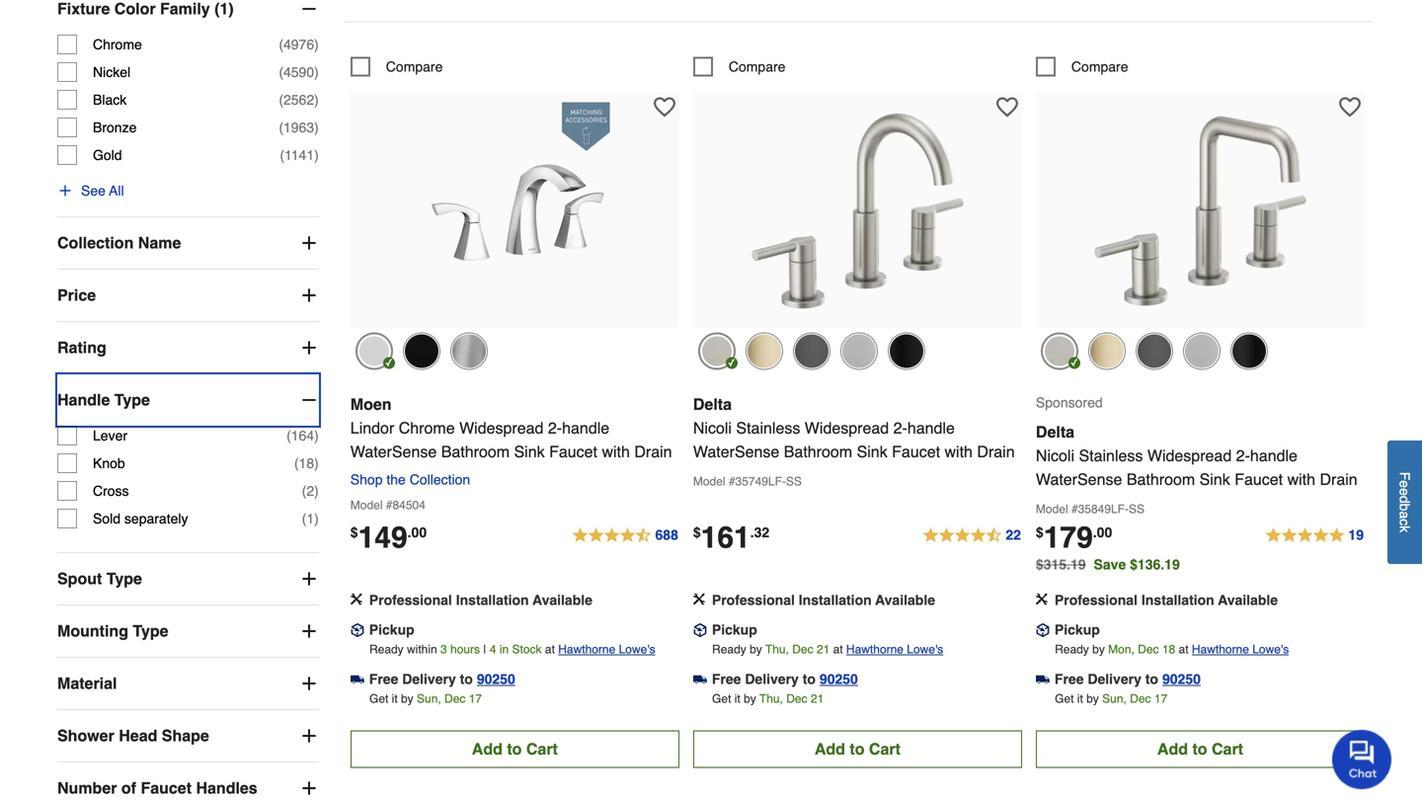 Task type: describe. For each thing, give the bounding box(es) containing it.
2 horizontal spatial sink
[[1200, 471, 1231, 489]]

1 vertical spatial thu,
[[760, 692, 783, 706]]

rating
[[57, 339, 106, 357]]

dec for ready by mon, dec 18 at hawthorne lowe's
[[1131, 692, 1152, 706]]

type for mounting type
[[133, 622, 169, 640]]

) for ( 1 )
[[314, 511, 319, 527]]

( 1141 )
[[280, 147, 319, 163]]

add for 3rd add to cart button from right
[[472, 740, 503, 759]]

shop the collection
[[351, 472, 471, 488]]

shop
[[351, 472, 383, 488]]

spout
[[57, 570, 102, 588]]

( for 1141
[[280, 147, 285, 163]]

19
[[1349, 527, 1365, 543]]

free delivery to 90250 for thu,
[[712, 672, 859, 687]]

5014110139 element
[[1036, 57, 1129, 77]]

truck filled image for ready by thu, dec 21 at hawthorne lowe's
[[694, 673, 707, 687]]

2 installation from the left
[[799, 593, 872, 608]]

mounting type
[[57, 622, 169, 640]]

in
[[500, 643, 509, 657]]

3 add to cart button from the left
[[1036, 731, 1366, 768]]

.00 for 149
[[408, 525, 427, 541]]

truck filled image for ready within 3 hours | 4 in stock at hawthorne lowe's
[[351, 673, 364, 687]]

1 at from the left
[[545, 643, 555, 657]]

see
[[81, 183, 106, 199]]

collection name
[[57, 234, 181, 252]]

moen
[[351, 395, 392, 414]]

bathroom inside moen lindor chrome widespread 2-handle watersense bathroom sink faucet with drain
[[441, 443, 510, 461]]

|
[[484, 643, 487, 657]]

0 vertical spatial chrome
[[93, 37, 142, 52]]

) for ( 2 )
[[314, 483, 319, 499]]

sold
[[93, 511, 121, 527]]

pickup for ready by thu, dec 21 at hawthorne lowe's
[[712, 622, 758, 638]]

2 assembly image from the left
[[1036, 594, 1048, 605]]

by left mon,
[[1093, 643, 1106, 657]]

ready within 3 hours | 4 in stock at hawthorne lowe's
[[370, 643, 656, 657]]

lindor
[[351, 419, 395, 437]]

( 1 )
[[302, 511, 319, 527]]

pickup image for ready by mon, dec 18 at hawthorne lowe's
[[1036, 623, 1050, 637]]

1 add to cart button from the left
[[351, 731, 680, 768]]

f e e d b a c k button
[[1388, 441, 1423, 564]]

moen lindor chrome widespread 2-handle watersense bathroom sink faucet with drain image
[[406, 102, 624, 320]]

$ 149 .00
[[351, 521, 427, 555]]

handle
[[57, 391, 110, 409]]

2 horizontal spatial with
[[1288, 471, 1316, 489]]

plus image for collection name
[[299, 233, 319, 253]]

( 2 )
[[302, 483, 319, 499]]

matte black image
[[793, 333, 831, 370]]

1 matte black image from the left
[[403, 333, 441, 370]]

actual price $161.32 element
[[694, 521, 770, 555]]

lowe's for ready by mon, dec 18 at hawthorne lowe's
[[1253, 643, 1290, 657]]

1 vertical spatial delta
[[1036, 423, 1075, 441]]

22
[[1006, 527, 1022, 543]]

1 heart outline image from the left
[[654, 97, 676, 118]]

model for model # 84504
[[351, 499, 383, 513]]

free for ready within 3 hours | 4 in stock at hawthorne lowe's
[[369, 672, 399, 687]]

2 horizontal spatial drain
[[1321, 471, 1358, 489]]

22 button
[[922, 524, 1023, 548]]

free for ready by mon, dec 18 at hawthorne lowe's
[[1055, 672, 1084, 687]]

( 4976 )
[[279, 37, 319, 52]]

2- inside moen lindor chrome widespread 2-handle watersense bathroom sink faucet with drain
[[548, 419, 562, 437]]

delta nicoli stainless widespread 2-handle watersense bathroom sink faucet with drain image for chrome image on the top of the page
[[1092, 102, 1310, 320]]

$ 179 .00
[[1036, 521, 1113, 555]]

ready for ready by mon, dec 18 at hawthorne lowe's
[[1055, 643, 1090, 657]]

1
[[307, 511, 314, 527]]

1 hawthorne from the left
[[559, 643, 616, 657]]

( 4590 )
[[279, 64, 319, 80]]

assembly image
[[694, 594, 705, 605]]

champagne bronze image for chrome image on the top of the page
[[1089, 333, 1126, 370]]

0 vertical spatial 21
[[817, 643, 830, 657]]

mon,
[[1109, 643, 1135, 657]]

plus image for mounting type
[[299, 622, 319, 641]]

faucet inside number of faucet handles button
[[141, 779, 192, 798]]

2 horizontal spatial bathroom
[[1127, 471, 1196, 489]]

b
[[1398, 503, 1414, 511]]

price
[[57, 286, 96, 304]]

0 horizontal spatial nicoli
[[694, 419, 732, 437]]

spot resist brushed nickel image
[[450, 333, 488, 370]]

0 horizontal spatial delta
[[694, 395, 732, 414]]

1 horizontal spatial delta nicoli stainless widespread 2-handle watersense bathroom sink faucet with drain
[[1036, 423, 1358, 489]]

add to cart for 3rd add to cart button from left
[[1158, 740, 1244, 759]]

1 professional installation available from the left
[[369, 593, 593, 608]]

moen lindor chrome widespread 2-handle watersense bathroom sink faucet with drain
[[351, 395, 673, 461]]

rating button
[[57, 322, 319, 374]]

number
[[57, 779, 117, 798]]

model # 84504
[[351, 499, 426, 513]]

number of faucet handles button
[[57, 763, 319, 803]]

164
[[291, 428, 314, 444]]

# for 35749lf-ss
[[729, 475, 736, 489]]

separately
[[124, 511, 188, 527]]

1 horizontal spatial drain
[[978, 443, 1015, 461]]

( for 2
[[302, 483, 307, 499]]

name
[[138, 234, 181, 252]]

type for handle type
[[114, 391, 150, 409]]

all
[[109, 183, 124, 199]]

sink inside moen lindor chrome widespread 2-handle watersense bathroom sink faucet with drain
[[514, 443, 545, 461]]

90250 button for 18
[[1163, 670, 1202, 689]]

save
[[1094, 557, 1127, 573]]

spout type button
[[57, 553, 319, 605]]

lowe's for ready by thu, dec 21 at hawthorne lowe's
[[907, 643, 944, 657]]

lever
[[93, 428, 127, 444]]

knob
[[93, 456, 125, 471]]

mounting type button
[[57, 606, 319, 657]]

material button
[[57, 658, 319, 710]]

3 professional from the left
[[1055, 593, 1138, 608]]

hawthorne for ready by thu, dec 21 at hawthorne lowe's
[[847, 643, 904, 657]]

sun, for by
[[1103, 692, 1127, 706]]

1 lowe's from the left
[[619, 643, 656, 657]]

collection inside "button"
[[57, 234, 134, 252]]

1 e from the top
[[1398, 480, 1414, 488]]

1 horizontal spatial handle
[[908, 419, 955, 437]]

0 horizontal spatial delta nicoli stainless widespread 2-handle watersense bathroom sink faucet with drain
[[694, 395, 1015, 461]]

1 chrome image from the left
[[356, 333, 393, 370]]

$ 161 .32
[[694, 521, 770, 555]]

2 matte black image from the left
[[1136, 333, 1174, 370]]

black image for chrome image on the top of the page
[[1231, 333, 1269, 370]]

pickup image
[[351, 623, 364, 637]]

cart for 2nd add to cart button from the right
[[870, 740, 901, 759]]

688 button
[[572, 524, 680, 548]]

dec up get it by thu, dec 21
[[793, 643, 814, 657]]

bronze
[[93, 120, 137, 135]]

ready by mon, dec 18 at hawthorne lowe's
[[1055, 643, 1290, 657]]

$315.19
[[1036, 557, 1086, 573]]

free for ready by thu, dec 21 at hawthorne lowe's
[[712, 672, 742, 687]]

at for ready by mon, dec 18 at hawthorne lowe's
[[1179, 643, 1189, 657]]

ss for 35749lf-
[[786, 475, 802, 489]]

1 vertical spatial 18
[[1163, 643, 1176, 657]]

$ for 161
[[694, 525, 701, 541]]

shower head shape
[[57, 727, 209, 745]]

ready for ready by thu, dec 21 at hawthorne lowe's
[[713, 643, 747, 657]]

1 horizontal spatial nicoli
[[1036, 447, 1075, 465]]

sun, for within
[[417, 692, 441, 706]]

it for ready by mon, dec 18 at hawthorne lowe's
[[1078, 692, 1084, 706]]

c
[[1398, 519, 1414, 526]]

sponsored
[[1036, 395, 1103, 411]]

( for 164
[[287, 428, 291, 444]]

2 horizontal spatial watersense
[[1036, 471, 1123, 489]]

gold
[[93, 147, 122, 163]]

spout type
[[57, 570, 142, 588]]

3
[[441, 643, 447, 657]]

688
[[656, 527, 679, 543]]

handles
[[196, 779, 258, 798]]

2 e from the top
[[1398, 488, 1414, 496]]

1963
[[284, 120, 314, 135]]

sold separately
[[93, 511, 188, 527]]

f e e d b a c k
[[1398, 472, 1414, 533]]

handle type
[[57, 391, 150, 409]]

free delivery to 90250 for 3
[[369, 672, 516, 687]]

90250 button for |
[[477, 670, 516, 689]]

( for 1963
[[279, 120, 284, 135]]

5014109901 element
[[694, 57, 786, 77]]

17 for dec
[[1155, 692, 1168, 706]]

2 horizontal spatial widespread
[[1148, 447, 1232, 465]]

1 vertical spatial 21
[[811, 692, 824, 706]]

1 available from the left
[[533, 593, 593, 608]]

head
[[119, 727, 157, 745]]

4976
[[284, 37, 314, 52]]

$ for 149
[[351, 525, 358, 541]]

model # 35749lf-ss
[[694, 475, 802, 489]]

delivery for mon, dec 18
[[1088, 672, 1142, 687]]

ready for ready within 3 hours | 4 in stock at hawthorne lowe's
[[370, 643, 404, 657]]

3 professional installation available from the left
[[1055, 593, 1279, 608]]

2
[[307, 483, 314, 499]]

2 available from the left
[[876, 593, 936, 608]]

hawthorne lowe's button for ready by thu, dec 21 at hawthorne lowe's
[[847, 640, 944, 660]]

90250 for |
[[477, 672, 516, 687]]

truck filled image for ready by mon, dec 18 at hawthorne lowe's
[[1036, 673, 1050, 687]]

4590
[[284, 64, 314, 80]]

get for ready by mon, dec 18 at hawthorne lowe's
[[1055, 692, 1075, 706]]

price button
[[57, 270, 319, 321]]

dec for ready by thu, dec 21 at hawthorne lowe's
[[787, 692, 808, 706]]

# for 35849lf-ss
[[1072, 503, 1079, 516]]

at for ready by thu, dec 21 at hawthorne lowe's
[[834, 643, 843, 657]]

1 horizontal spatial widespread
[[805, 419, 889, 437]]

4.5 stars image for 149
[[572, 524, 680, 548]]

) for ( 18 )
[[314, 456, 319, 471]]

faucet inside moen lindor chrome widespread 2-handle watersense bathroom sink faucet with drain
[[549, 443, 598, 461]]

) for ( 4976 )
[[314, 37, 319, 52]]

( for 1
[[302, 511, 307, 527]]

handle type button
[[57, 375, 319, 426]]

shop the collection link
[[351, 472, 478, 488]]

1 horizontal spatial stainless
[[1080, 447, 1144, 465]]

1 horizontal spatial sink
[[857, 443, 888, 461]]

2562
[[284, 92, 314, 108]]

plus image for number of faucet handles
[[299, 779, 319, 799]]



Task type: locate. For each thing, give the bounding box(es) containing it.
by down the within
[[401, 692, 414, 706]]

1 horizontal spatial cart
[[870, 740, 901, 759]]

0 horizontal spatial 18
[[299, 456, 314, 471]]

2 professional installation available from the left
[[712, 593, 936, 608]]

2 horizontal spatial cart
[[1212, 740, 1244, 759]]

within
[[407, 643, 437, 657]]

compare inside 1000982064 "element"
[[386, 59, 443, 75]]

drain up 22
[[978, 443, 1015, 461]]

( for 4976
[[279, 37, 284, 52]]

plus image inside 'see all' button
[[57, 183, 73, 199]]

2 stainless image from the left
[[1041, 333, 1079, 370]]

dec down ready by thu, dec 21 at hawthorne lowe's at right bottom
[[787, 692, 808, 706]]

0 horizontal spatial compare
[[386, 59, 443, 75]]

0 horizontal spatial handle
[[562, 419, 610, 437]]

watersense up the
[[351, 443, 437, 461]]

3 ) from the top
[[314, 92, 319, 108]]

2 horizontal spatial model
[[1036, 503, 1069, 516]]

.00
[[408, 525, 427, 541], [1094, 525, 1113, 541]]

2 horizontal spatial pickup
[[1055, 622, 1101, 638]]

0 horizontal spatial matte black image
[[403, 333, 441, 370]]

1 horizontal spatial $
[[694, 525, 701, 541]]

3 pickup from the left
[[1055, 622, 1101, 638]]

( 1963 )
[[279, 120, 319, 135]]

2 horizontal spatial it
[[1078, 692, 1084, 706]]

chrome up shop the collection link
[[399, 419, 455, 437]]

by
[[750, 643, 763, 657], [1093, 643, 1106, 657], [401, 692, 414, 706], [744, 692, 757, 706], [1087, 692, 1100, 706]]

2 ) from the top
[[314, 64, 319, 80]]

stock
[[512, 643, 542, 657]]

ss for 35849lf-
[[1129, 503, 1145, 516]]

1 horizontal spatial bathroom
[[784, 443, 853, 461]]

90250 button
[[477, 670, 516, 689], [820, 670, 859, 689], [1163, 670, 1202, 689]]

2-
[[548, 419, 562, 437], [894, 419, 908, 437], [1237, 447, 1251, 465]]

plus image for spout type
[[299, 569, 319, 589]]

1 ) from the top
[[314, 37, 319, 52]]

1 horizontal spatial 90250
[[820, 672, 859, 687]]

1 free delivery to 90250 from the left
[[369, 672, 516, 687]]

by down ready by mon, dec 18 at hawthorne lowe's
[[1087, 692, 1100, 706]]

3 cart from the left
[[1212, 740, 1244, 759]]

1 horizontal spatial professional installation available
[[712, 593, 936, 608]]

stainless up 35749lf-
[[737, 419, 801, 437]]

get it by sun, dec 17 down the within
[[370, 692, 482, 706]]

shape
[[162, 727, 209, 745]]

drain up 688
[[635, 443, 673, 461]]

0 horizontal spatial professional installation available
[[369, 593, 593, 608]]

1 horizontal spatial 17
[[1155, 692, 1168, 706]]

2 black image from the left
[[1231, 333, 1269, 370]]

plus image
[[57, 183, 73, 199], [299, 286, 319, 305], [299, 622, 319, 641]]

plus image inside spout type button
[[299, 569, 319, 589]]

pickup down $315.19
[[1055, 622, 1101, 638]]

1 horizontal spatial .00
[[1094, 525, 1113, 541]]

see all
[[81, 183, 124, 199]]

cross
[[93, 483, 129, 499]]

# up $ 179 .00
[[1072, 503, 1079, 516]]

0 horizontal spatial get
[[370, 692, 389, 706]]

type for spout type
[[106, 570, 142, 588]]

1 ready from the left
[[370, 643, 404, 657]]

90250 button down 4
[[477, 670, 516, 689]]

1 minus image from the top
[[299, 0, 319, 19]]

collection down see
[[57, 234, 134, 252]]

e up the d
[[1398, 480, 1414, 488]]

4.5 stars image for 161
[[922, 524, 1023, 548]]

90250 down 4
[[477, 672, 516, 687]]

35749lf-
[[736, 475, 786, 489]]

0 horizontal spatial lowe's
[[619, 643, 656, 657]]

0 horizontal spatial pickup
[[369, 622, 415, 638]]

1 get from the left
[[370, 692, 389, 706]]

model
[[694, 475, 726, 489], [351, 499, 383, 513], [1036, 503, 1069, 516]]

1 delivery from the left
[[402, 672, 456, 687]]

2 horizontal spatial compare
[[1072, 59, 1129, 75]]

sun, down the within
[[417, 692, 441, 706]]

1 .00 from the left
[[408, 525, 427, 541]]

matte black image
[[403, 333, 441, 370], [1136, 333, 1174, 370]]

free delivery to 90250 down mon,
[[1055, 672, 1202, 687]]

$ inside $ 149 .00
[[351, 525, 358, 541]]

90250 button for 21
[[820, 670, 859, 689]]

1 horizontal spatial hawthorne lowe's button
[[847, 640, 944, 660]]

compare
[[386, 59, 443, 75], [729, 59, 786, 75], [1072, 59, 1129, 75]]

3 plus image from the top
[[299, 569, 319, 589]]

3 available from the left
[[1219, 593, 1279, 608]]

2 horizontal spatial 2-
[[1237, 447, 1251, 465]]

1 vertical spatial chrome
[[399, 419, 455, 437]]

2 free from the left
[[712, 672, 742, 687]]

pickup image down $315.19
[[1036, 623, 1050, 637]]

delivery
[[402, 672, 456, 687], [745, 672, 799, 687], [1088, 672, 1142, 687]]

bathroom up shop the collection link
[[441, 443, 510, 461]]

dec down hours
[[445, 692, 466, 706]]

0 horizontal spatial truck filled image
[[351, 673, 364, 687]]

.00 down 35849lf-
[[1094, 525, 1113, 541]]

1 black image from the left
[[888, 333, 926, 370]]

hawthorne lowe's button for ready by mon, dec 18 at hawthorne lowe's
[[1193, 640, 1290, 660]]

watersense
[[351, 443, 437, 461], [694, 443, 780, 461], [1036, 471, 1123, 489]]

1 horizontal spatial sun,
[[1103, 692, 1127, 706]]

ready by thu, dec 21 at hawthorne lowe's
[[713, 643, 944, 657]]

90250 for 21
[[820, 672, 859, 687]]

chat invite button image
[[1333, 729, 1393, 790]]

( 18 )
[[294, 456, 319, 471]]

handle inside moen lindor chrome widespread 2-handle watersense bathroom sink faucet with drain
[[562, 419, 610, 437]]

bathroom
[[441, 443, 510, 461], [784, 443, 853, 461], [1127, 471, 1196, 489]]

model for model # 35749lf-ss
[[694, 475, 726, 489]]

nicoli
[[694, 419, 732, 437], [1036, 447, 1075, 465]]

#
[[729, 475, 736, 489], [386, 499, 393, 513], [1072, 503, 1079, 516]]

1 horizontal spatial professional
[[712, 593, 795, 608]]

black image right chrome image on the top of the page
[[1231, 333, 1269, 370]]

90250 button down ready by thu, dec 21 at hawthorne lowe's at right bottom
[[820, 670, 859, 689]]

bathroom up 35749lf-
[[784, 443, 853, 461]]

0 horizontal spatial add
[[472, 740, 503, 759]]

( 2562 )
[[279, 92, 319, 108]]

( for 4590
[[279, 64, 284, 80]]

0 horizontal spatial bathroom
[[441, 443, 510, 461]]

dec right mon,
[[1139, 643, 1160, 657]]

3 get from the left
[[1055, 692, 1075, 706]]

$
[[351, 525, 358, 541], [694, 525, 701, 541], [1036, 525, 1044, 541]]

0 vertical spatial 18
[[299, 456, 314, 471]]

the
[[387, 472, 406, 488]]

$ for 179
[[1036, 525, 1044, 541]]

actual price $179.00 element
[[1036, 521, 1113, 555]]

0 horizontal spatial pickup image
[[694, 623, 707, 637]]

2 horizontal spatial 90250 button
[[1163, 670, 1202, 689]]

1 90250 button from the left
[[477, 670, 516, 689]]

stainless image
[[698, 333, 736, 370], [1041, 333, 1079, 370]]

1 horizontal spatial truck filled image
[[694, 673, 707, 687]]

2 chrome image from the left
[[841, 333, 878, 370]]

champagne bronze image
[[746, 333, 783, 370], [1089, 333, 1126, 370]]

2 compare from the left
[[729, 59, 786, 75]]

matte black image left spot resist brushed nickel image
[[403, 333, 441, 370]]

minus image for 4976
[[299, 0, 319, 19]]

2 pickup from the left
[[712, 622, 758, 638]]

add for 2nd add to cart button from the right
[[815, 740, 846, 759]]

add
[[472, 740, 503, 759], [815, 740, 846, 759], [1158, 740, 1189, 759]]

1 horizontal spatial delta nicoli stainless widespread 2-handle watersense bathroom sink faucet with drain image
[[1092, 102, 1310, 320]]

nicoli down sponsored
[[1036, 447, 1075, 465]]

1000982064 element
[[351, 57, 443, 77]]

3 truck filled image from the left
[[1036, 673, 1050, 687]]

3 hawthorne lowe's button from the left
[[1193, 640, 1290, 660]]

material
[[57, 674, 117, 693]]

3 ready from the left
[[1055, 643, 1090, 657]]

17 down hours
[[469, 692, 482, 706]]

1 horizontal spatial chrome
[[399, 419, 455, 437]]

0 horizontal spatial ss
[[786, 475, 802, 489]]

get it by thu, dec 21
[[713, 692, 824, 706]]

90250 button down ready by mon, dec 18 at hawthorne lowe's
[[1163, 670, 1202, 689]]

1 horizontal spatial ss
[[1129, 503, 1145, 516]]

1 stainless image from the left
[[698, 333, 736, 370]]

) for ( 1963 )
[[314, 120, 319, 135]]

18 down ( 164 ) at the bottom left of the page
[[299, 456, 314, 471]]

2 horizontal spatial at
[[1179, 643, 1189, 657]]

3 90250 from the left
[[1163, 672, 1202, 687]]

e up b
[[1398, 488, 1414, 496]]

dec for ready within 3 hours | 4 in stock at hawthorne lowe's
[[445, 692, 466, 706]]

2 horizontal spatial add
[[1158, 740, 1189, 759]]

ready left mon,
[[1055, 643, 1090, 657]]

90250 for 18
[[1163, 672, 1202, 687]]

collection name button
[[57, 217, 319, 269]]

1 add from the left
[[472, 740, 503, 759]]

1 vertical spatial ss
[[1129, 503, 1145, 516]]

0 horizontal spatial $
[[351, 525, 358, 541]]

1 $ from the left
[[351, 525, 358, 541]]

0 horizontal spatial assembly image
[[351, 594, 362, 605]]

149
[[358, 521, 408, 555]]

) up ( 4590 )
[[314, 37, 319, 52]]

matte black image left chrome image on the top of the page
[[1136, 333, 1174, 370]]

6 plus image from the top
[[299, 779, 319, 799]]

model for model # 35849lf-ss
[[1036, 503, 1069, 516]]

chrome image
[[1184, 333, 1221, 370]]

actual price $149.00 element
[[351, 521, 427, 555]]

1 delta nicoli stainless widespread 2-handle watersense bathroom sink faucet with drain image from the left
[[749, 102, 967, 320]]

hawthorne
[[559, 643, 616, 657], [847, 643, 904, 657], [1193, 643, 1250, 657]]

stainless image up sponsored
[[1041, 333, 1079, 370]]

type up 'lever'
[[114, 391, 150, 409]]

( 164 )
[[287, 428, 319, 444]]

) for ( 2562 )
[[314, 92, 319, 108]]

17 for hours
[[469, 692, 482, 706]]

0 horizontal spatial 17
[[469, 692, 482, 706]]

1 it from the left
[[392, 692, 398, 706]]

assembly image
[[351, 594, 362, 605], [1036, 594, 1048, 605]]

1 horizontal spatial get it by sun, dec 17
[[1055, 692, 1168, 706]]

3 free delivery to 90250 from the left
[[1055, 672, 1202, 687]]

84504
[[393, 499, 426, 513]]

drain
[[635, 443, 673, 461], [978, 443, 1015, 461], [1321, 471, 1358, 489]]

professional right assembly image
[[712, 593, 795, 608]]

1 horizontal spatial with
[[945, 443, 973, 461]]

4
[[490, 643, 497, 657]]

stainless image for the 'champagne bronze' image associated with chrome image on the top of the page
[[1041, 333, 1079, 370]]

stainless up 35849lf-
[[1080, 447, 1144, 465]]

installation up 4
[[456, 593, 529, 608]]

it for ready by thu, dec 21 at hawthorne lowe's
[[735, 692, 741, 706]]

2 get it by sun, dec 17 from the left
[[1055, 692, 1168, 706]]

0 horizontal spatial hawthorne lowe's button
[[559, 640, 656, 660]]

pickup image
[[694, 623, 707, 637], [1036, 623, 1050, 637]]

0 horizontal spatial get it by sun, dec 17
[[370, 692, 482, 706]]

1 hawthorne lowe's button from the left
[[559, 640, 656, 660]]

1 horizontal spatial 18
[[1163, 643, 1176, 657]]

chrome image
[[356, 333, 393, 370], [841, 333, 878, 370]]

plus image inside collection name "button"
[[299, 233, 319, 253]]

assembly image up pickup image
[[351, 594, 362, 605]]

thu, down ready by thu, dec 21 at hawthorne lowe's at right bottom
[[760, 692, 783, 706]]

pickup up get it by thu, dec 21
[[712, 622, 758, 638]]

heart outline image
[[997, 97, 1019, 118]]

21 down ready by thu, dec 21 at hawthorne lowe's at right bottom
[[811, 692, 824, 706]]

$ inside $ 179 .00
[[1036, 525, 1044, 541]]

$315.19 save $136.19
[[1036, 557, 1181, 573]]

) up 1
[[314, 483, 319, 499]]

5 plus image from the top
[[299, 726, 319, 746]]

0 horizontal spatial free
[[369, 672, 399, 687]]

add to cart
[[472, 740, 558, 759], [815, 740, 901, 759], [1158, 740, 1244, 759]]

pickup image for ready by thu, dec 21 at hawthorne lowe's
[[694, 623, 707, 637]]

4 plus image from the top
[[299, 674, 319, 694]]

1 horizontal spatial lowe's
[[907, 643, 944, 657]]

3 delivery from the left
[[1088, 672, 1142, 687]]

champagne bronze image left matte black icon
[[746, 333, 783, 370]]

black
[[93, 92, 127, 108]]

1 compare from the left
[[386, 59, 443, 75]]

3 it from the left
[[1078, 692, 1084, 706]]

minus image up ( 4976 )
[[299, 0, 319, 19]]

0 horizontal spatial #
[[386, 499, 393, 513]]

2 champagne bronze image from the left
[[1089, 333, 1126, 370]]

with up 19 "button"
[[1288, 471, 1316, 489]]

2 add to cart button from the left
[[694, 731, 1023, 768]]

professional installation available up |
[[369, 593, 593, 608]]

2 horizontal spatial add to cart button
[[1036, 731, 1366, 768]]

2 lowe's from the left
[[907, 643, 944, 657]]

professional down the $315.19 save $136.19
[[1055, 593, 1138, 608]]

nickel
[[93, 64, 131, 80]]

nicoli up model # 35749lf-ss
[[694, 419, 732, 437]]

0 horizontal spatial drain
[[635, 443, 673, 461]]

9 ) from the top
[[314, 511, 319, 527]]

1 truck filled image from the left
[[351, 673, 364, 687]]

plus image inside number of faucet handles button
[[299, 779, 319, 799]]

2 at from the left
[[834, 643, 843, 657]]

5 ) from the top
[[314, 147, 319, 163]]

90250 down ready by mon, dec 18 at hawthorne lowe's
[[1163, 672, 1202, 687]]

professional installation available up ready by thu, dec 21 at hawthorne lowe's at right bottom
[[712, 593, 936, 608]]

plus image
[[299, 233, 319, 253], [299, 338, 319, 358], [299, 569, 319, 589], [299, 674, 319, 694], [299, 726, 319, 746], [299, 779, 319, 799]]

1 horizontal spatial 2-
[[894, 419, 908, 437]]

delivery for thu, dec 21
[[745, 672, 799, 687]]

1 sun, from the left
[[417, 692, 441, 706]]

1 champagne bronze image from the left
[[746, 333, 783, 370]]

2 90250 button from the left
[[820, 670, 859, 689]]

shower head shape button
[[57, 711, 319, 762]]

2 horizontal spatial hawthorne
[[1193, 643, 1250, 657]]

compare for 5014109901 element
[[729, 59, 786, 75]]

4.5 stars image containing 688
[[572, 524, 680, 548]]

compare inside 5014109901 element
[[729, 59, 786, 75]]

1 horizontal spatial free
[[712, 672, 742, 687]]

was price $315.19 element
[[1036, 552, 1094, 573]]

chrome image right matte black icon
[[841, 333, 878, 370]]

0 horizontal spatial cart
[[527, 740, 558, 759]]

3 compare from the left
[[1072, 59, 1129, 75]]

ready left the within
[[370, 643, 404, 657]]

1 horizontal spatial add
[[815, 740, 846, 759]]

1 horizontal spatial champagne bronze image
[[1089, 333, 1126, 370]]

0 horizontal spatial heart outline image
[[654, 97, 676, 118]]

0 horizontal spatial installation
[[456, 593, 529, 608]]

1 pickup from the left
[[369, 622, 415, 638]]

21 up get it by thu, dec 21
[[817, 643, 830, 657]]

3 90250 button from the left
[[1163, 670, 1202, 689]]

1 horizontal spatial compare
[[729, 59, 786, 75]]

sink
[[514, 443, 545, 461], [857, 443, 888, 461], [1200, 471, 1231, 489]]

0 horizontal spatial delivery
[[402, 672, 456, 687]]

free delivery to 90250 for mon,
[[1055, 672, 1202, 687]]

installation up ready by thu, dec 21 at hawthorne lowe's at right bottom
[[799, 593, 872, 608]]

2 horizontal spatial lowe's
[[1253, 643, 1290, 657]]

installation
[[456, 593, 529, 608], [799, 593, 872, 608], [1142, 593, 1215, 608]]

d
[[1398, 496, 1414, 503]]

available up stock in the bottom of the page
[[533, 593, 593, 608]]

model up 179
[[1036, 503, 1069, 516]]

drain up 19
[[1321, 471, 1358, 489]]

type inside button
[[114, 391, 150, 409]]

by for ready within 3 hours | 4 in stock at hawthorne lowe's
[[401, 692, 414, 706]]

0 horizontal spatial champagne bronze image
[[746, 333, 783, 370]]

) down the ( 1963 )
[[314, 147, 319, 163]]

# up actual price $161.32 element
[[729, 475, 736, 489]]

get it by sun, dec 17 for within
[[370, 692, 482, 706]]

mounting
[[57, 622, 128, 640]]

19 button
[[1265, 524, 1366, 548]]

compare for 1000982064 "element"
[[386, 59, 443, 75]]

2 plus image from the top
[[299, 338, 319, 358]]

4 ) from the top
[[314, 120, 319, 135]]

it for ready within 3 hours | 4 in stock at hawthorne lowe's
[[392, 692, 398, 706]]

drain inside moen lindor chrome widespread 2-handle watersense bathroom sink faucet with drain
[[635, 443, 673, 461]]

90250
[[477, 672, 516, 687], [820, 672, 859, 687], [1163, 672, 1202, 687]]

professional up the within
[[369, 593, 452, 608]]

ready up get it by thu, dec 21
[[713, 643, 747, 657]]

add to cart for 2nd add to cart button from the right
[[815, 740, 901, 759]]

1 90250 from the left
[[477, 672, 516, 687]]

1 horizontal spatial at
[[834, 643, 843, 657]]

plus image for rating
[[299, 338, 319, 358]]

) up ( 18 )
[[314, 428, 319, 444]]

) for ( 1141 )
[[314, 147, 319, 163]]

professional installation available down $136.19
[[1055, 593, 1279, 608]]

delivery up get it by thu, dec 21
[[745, 672, 799, 687]]

90250 down ready by thu, dec 21 at hawthorne lowe's at right bottom
[[820, 672, 859, 687]]

7 ) from the top
[[314, 456, 319, 471]]

3 add to cart from the left
[[1158, 740, 1244, 759]]

minus image for 164
[[299, 390, 319, 410]]

4.5 stars image
[[572, 524, 680, 548], [922, 524, 1023, 548]]

hawthorne lowe's button
[[559, 640, 656, 660], [847, 640, 944, 660], [1193, 640, 1290, 660]]

.32
[[751, 525, 770, 541]]

1 horizontal spatial add to cart
[[815, 740, 901, 759]]

plus image for price
[[299, 286, 319, 305]]

model # 35849lf-ss
[[1036, 503, 1145, 516]]

plus image inside shower head shape button
[[299, 726, 319, 746]]

delivery for 3 hours
[[402, 672, 456, 687]]

add to cart for 3rd add to cart button from right
[[472, 740, 558, 759]]

1 free from the left
[[369, 672, 399, 687]]

0 vertical spatial thu,
[[766, 643, 789, 657]]

compare inside the 5014110139 element
[[1072, 59, 1129, 75]]

delivery down the within
[[402, 672, 456, 687]]

2 truck filled image from the left
[[694, 673, 707, 687]]

get for ready within 3 hours | 4 in stock at hawthorne lowe's
[[370, 692, 389, 706]]

shower
[[57, 727, 114, 745]]

1 horizontal spatial delivery
[[745, 672, 799, 687]]

1 assembly image from the left
[[351, 594, 362, 605]]

$ right 688
[[694, 525, 701, 541]]

pickup image down assembly image
[[694, 623, 707, 637]]

3 hawthorne from the left
[[1193, 643, 1250, 657]]

get
[[370, 692, 389, 706], [713, 692, 732, 706], [1055, 692, 1075, 706]]

add to cart button
[[351, 731, 680, 768], [694, 731, 1023, 768], [1036, 731, 1366, 768]]

f
[[1398, 472, 1414, 480]]

plus image inside material button
[[299, 674, 319, 694]]

plus image for material
[[299, 674, 319, 694]]

1 vertical spatial collection
[[410, 472, 471, 488]]

( for 18
[[294, 456, 299, 471]]

black image
[[888, 333, 926, 370], [1231, 333, 1269, 370]]

6 ) from the top
[[314, 428, 319, 444]]

1 horizontal spatial #
[[729, 475, 736, 489]]

by for ready by mon, dec 18 at hawthorne lowe's
[[1087, 692, 1100, 706]]

2 4.5 stars image from the left
[[922, 524, 1023, 548]]

2 professional from the left
[[712, 593, 795, 608]]

2 horizontal spatial free delivery to 90250
[[1055, 672, 1202, 687]]

1 horizontal spatial model
[[694, 475, 726, 489]]

plus image inside "rating" button
[[299, 338, 319, 358]]

free delivery to 90250 up get it by thu, dec 21
[[712, 672, 859, 687]]

cart
[[527, 740, 558, 759], [870, 740, 901, 759], [1212, 740, 1244, 759]]

available up ready by mon, dec 18 at hawthorne lowe's
[[1219, 593, 1279, 608]]

1141
[[285, 147, 314, 163]]

widespread inside moen lindor chrome widespread 2-handle watersense bathroom sink faucet with drain
[[460, 419, 544, 437]]

plus image inside mounting type button
[[299, 622, 319, 641]]

1 4.5 stars image from the left
[[572, 524, 680, 548]]

2 delivery from the left
[[745, 672, 799, 687]]

pickup for ready within 3 hours | 4 in stock at hawthorne lowe's
[[369, 622, 415, 638]]

plus image inside price button
[[299, 286, 319, 305]]

) up 1141
[[314, 120, 319, 135]]

widespread
[[460, 419, 544, 437], [805, 419, 889, 437], [1148, 447, 1232, 465]]

2 add to cart from the left
[[815, 740, 901, 759]]

collection
[[57, 234, 134, 252], [410, 472, 471, 488]]

) for ( 164 )
[[314, 428, 319, 444]]

.00 inside $ 179 .00
[[1094, 525, 1113, 541]]

add for 3rd add to cart button from left
[[1158, 740, 1189, 759]]

delta nicoli stainless widespread 2-handle watersense bathroom sink faucet with drain image for 1st chrome icon from the right
[[749, 102, 967, 320]]

with inside moen lindor chrome widespread 2-handle watersense bathroom sink faucet with drain
[[602, 443, 630, 461]]

1 installation from the left
[[456, 593, 529, 608]]

2 17 from the left
[[1155, 692, 1168, 706]]

3 free from the left
[[1055, 672, 1084, 687]]

0 horizontal spatial 4.5 stars image
[[572, 524, 680, 548]]

plus image for shower head shape
[[299, 726, 319, 746]]

2 horizontal spatial hawthorne lowe's button
[[1193, 640, 1290, 660]]

black image for 1st chrome icon from the right
[[888, 333, 926, 370]]

at
[[545, 643, 555, 657], [834, 643, 843, 657], [1179, 643, 1189, 657]]

3 installation from the left
[[1142, 593, 1215, 608]]

# for 84504
[[386, 499, 393, 513]]

0 horizontal spatial add to cart button
[[351, 731, 680, 768]]

0 horizontal spatial it
[[392, 692, 398, 706]]

)
[[314, 37, 319, 52], [314, 64, 319, 80], [314, 92, 319, 108], [314, 120, 319, 135], [314, 147, 319, 163], [314, 428, 319, 444], [314, 456, 319, 471], [314, 483, 319, 499], [314, 511, 319, 527]]

champagne bronze image up sponsored
[[1089, 333, 1126, 370]]

18 right mon,
[[1163, 643, 1176, 657]]

cart for 3rd add to cart button from right
[[527, 740, 558, 759]]

compare for the 5014110139 element
[[1072, 59, 1129, 75]]

pickup for ready by mon, dec 18 at hawthorne lowe's
[[1055, 622, 1101, 638]]

$ inside $ 161 .32
[[694, 525, 701, 541]]

2 horizontal spatial available
[[1219, 593, 1279, 608]]

5 stars image
[[1265, 524, 1366, 548]]

35849lf-
[[1079, 503, 1129, 516]]

2 it from the left
[[735, 692, 741, 706]]

4.5 stars image containing 22
[[922, 524, 1023, 548]]

e
[[1398, 480, 1414, 488], [1398, 488, 1414, 496]]

get it by sun, dec 17 down mon,
[[1055, 692, 1168, 706]]

2 $ from the left
[[694, 525, 701, 541]]

.00 inside $ 149 .00
[[408, 525, 427, 541]]

heart outline image
[[654, 97, 676, 118], [1340, 97, 1362, 118]]

0 horizontal spatial .00
[[408, 525, 427, 541]]

delta nicoli stainless widespread 2-handle watersense bathroom sink faucet with drain image
[[749, 102, 967, 320], [1092, 102, 1310, 320]]

stainless image for the 'champagne bronze' image corresponding to 1st chrome icon from the right
[[698, 333, 736, 370]]

with up 688 button
[[602, 443, 630, 461]]

1 horizontal spatial assembly image
[[1036, 594, 1048, 605]]

1 horizontal spatial get
[[713, 692, 732, 706]]

2 90250 from the left
[[820, 672, 859, 687]]

get it by sun, dec 17 for by
[[1055, 692, 1168, 706]]

17 down ready by mon, dec 18 at hawthorne lowe's
[[1155, 692, 1168, 706]]

truck filled image
[[351, 673, 364, 687], [694, 673, 707, 687], [1036, 673, 1050, 687]]

1 horizontal spatial watersense
[[694, 443, 780, 461]]

hours
[[451, 643, 480, 657]]

2 free delivery to 90250 from the left
[[712, 672, 859, 687]]

1 horizontal spatial ready
[[713, 643, 747, 657]]

delivery down mon,
[[1088, 672, 1142, 687]]

3 at from the left
[[1179, 643, 1189, 657]]

0 vertical spatial nicoli
[[694, 419, 732, 437]]

21
[[817, 643, 830, 657], [811, 692, 824, 706]]

# down the
[[386, 499, 393, 513]]

champagne bronze image for 1st chrome icon from the right
[[746, 333, 783, 370]]

1 horizontal spatial installation
[[799, 593, 872, 608]]

2 hawthorne from the left
[[847, 643, 904, 657]]

see all button
[[57, 181, 124, 201]]

watersense inside moen lindor chrome widespread 2-handle watersense bathroom sink faucet with drain
[[351, 443, 437, 461]]

2 get from the left
[[713, 692, 732, 706]]

.00 down 84504
[[408, 525, 427, 541]]

0 horizontal spatial sun,
[[417, 692, 441, 706]]

watersense up model # 35849lf-ss
[[1036, 471, 1123, 489]]

2 sun, from the left
[[1103, 692, 1127, 706]]

1 professional from the left
[[369, 593, 452, 608]]

chrome inside moen lindor chrome widespread 2-handle watersense bathroom sink faucet with drain
[[399, 419, 455, 437]]

delta up model # 35749lf-ss
[[694, 395, 732, 414]]

hawthorne lowe's button for ready within 3 hours | 4 in stock at hawthorne lowe's
[[559, 640, 656, 660]]

(
[[279, 37, 284, 52], [279, 64, 284, 80], [279, 92, 284, 108], [279, 120, 284, 135], [280, 147, 285, 163], [287, 428, 291, 444], [294, 456, 299, 471], [302, 483, 307, 499], [302, 511, 307, 527]]

professional
[[369, 593, 452, 608], [712, 593, 795, 608], [1055, 593, 1138, 608]]

hawthorne for ready by mon, dec 18 at hawthorne lowe's
[[1193, 643, 1250, 657]]

minus image inside handle type button
[[299, 390, 319, 410]]

stainless image left matte black icon
[[698, 333, 736, 370]]

dec down mon,
[[1131, 692, 1152, 706]]

1 get it by sun, dec 17 from the left
[[370, 692, 482, 706]]

black image right matte black icon
[[888, 333, 926, 370]]

) up ( 2 ) at the bottom left of page
[[314, 456, 319, 471]]

2 horizontal spatial handle
[[1251, 447, 1298, 465]]

minus image
[[299, 0, 319, 19], [299, 390, 319, 410]]

with up 22 button
[[945, 443, 973, 461]]

2 hawthorne lowe's button from the left
[[847, 640, 944, 660]]

3 lowe's from the left
[[1253, 643, 1290, 657]]

.00 for 179
[[1094, 525, 1113, 541]]

by down ready by thu, dec 21 at hawthorne lowe's at right bottom
[[744, 692, 757, 706]]

watersense up model # 35749lf-ss
[[694, 443, 780, 461]]

delta down sponsored
[[1036, 423, 1075, 441]]

2 cart from the left
[[870, 740, 901, 759]]

0 horizontal spatial collection
[[57, 234, 134, 252]]

0 horizontal spatial stainless
[[737, 419, 801, 437]]

179
[[1044, 521, 1094, 555]]

chrome up nickel
[[93, 37, 142, 52]]

2 pickup image from the left
[[1036, 623, 1050, 637]]

) up ( 2562 )
[[314, 64, 319, 80]]

get it by sun, dec 17
[[370, 692, 482, 706], [1055, 692, 1168, 706]]

0 horizontal spatial chrome image
[[356, 333, 393, 370]]

0 horizontal spatial at
[[545, 643, 555, 657]]

2 heart outline image from the left
[[1340, 97, 1362, 118]]

get for ready by thu, dec 21 at hawthorne lowe's
[[713, 692, 732, 706]]

chrome image up moen
[[356, 333, 393, 370]]

1 horizontal spatial it
[[735, 692, 741, 706]]

by up get it by thu, dec 21
[[750, 643, 763, 657]]

$ right 22
[[1036, 525, 1044, 541]]

sun, down mon,
[[1103, 692, 1127, 706]]

1 horizontal spatial delta
[[1036, 423, 1075, 441]]

it
[[392, 692, 398, 706], [735, 692, 741, 706], [1078, 692, 1084, 706]]

cart for 3rd add to cart button from left
[[1212, 740, 1244, 759]]

$136.19
[[1131, 557, 1181, 573]]

assembly image down $315.19
[[1036, 594, 1048, 605]]



Task type: vqa. For each thing, say whether or not it's contained in the screenshot.
'2-'
yes



